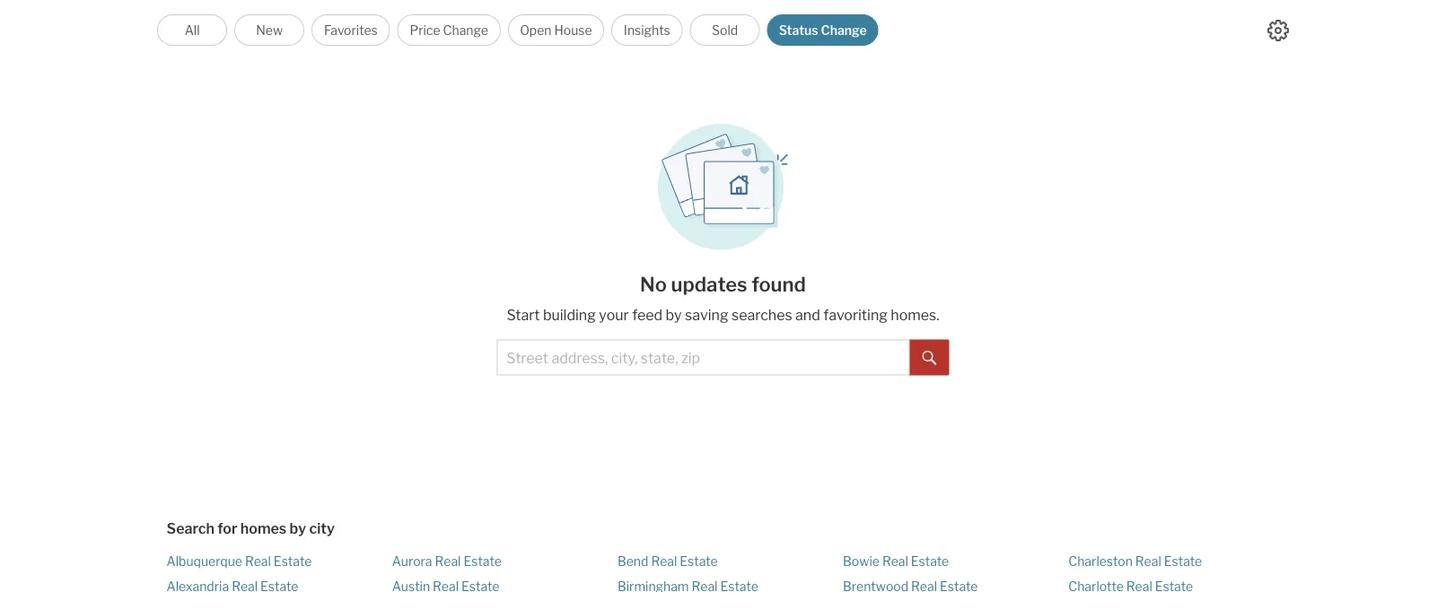 Task type: locate. For each thing, give the bounding box(es) containing it.
change right the 'price'
[[443, 22, 488, 38]]

albuquerque real estate link
[[167, 554, 312, 570]]

Price Change radio
[[397, 14, 501, 46]]

change right status
[[821, 22, 867, 38]]

estate
[[274, 554, 312, 570], [464, 554, 502, 570], [680, 554, 718, 570], [911, 554, 949, 570], [1164, 554, 1202, 570]]

New radio
[[234, 14, 304, 46]]

estate for bowie real estate
[[911, 554, 949, 570]]

search for homes by city
[[167, 520, 335, 538]]

charleston
[[1068, 554, 1133, 570]]

estate right bowie at the bottom of page
[[911, 554, 949, 570]]

for
[[218, 520, 237, 538]]

new
[[256, 22, 283, 38]]

option group containing all
[[157, 14, 879, 46]]

option group
[[157, 14, 879, 46]]

Favorites radio
[[312, 14, 390, 46]]

real right bowie at the bottom of page
[[882, 554, 908, 570]]

2 real from the left
[[435, 554, 461, 570]]

updates
[[671, 272, 747, 296]]

your
[[599, 307, 629, 324]]

2 change from the left
[[821, 22, 867, 38]]

aurora real estate link
[[392, 554, 502, 570]]

start building your feed by saving searches and favoriting homes.
[[507, 307, 939, 324]]

0 horizontal spatial by
[[290, 520, 306, 538]]

Status Change radio
[[767, 14, 879, 46]]

insights
[[624, 22, 670, 38]]

Open House radio
[[508, 14, 604, 46]]

real right aurora at the bottom of the page
[[435, 554, 461, 570]]

real for bend
[[651, 554, 677, 570]]

estate right aurora at the bottom of the page
[[464, 554, 502, 570]]

1 horizontal spatial change
[[821, 22, 867, 38]]

no updates found
[[640, 272, 806, 296]]

4 estate from the left
[[911, 554, 949, 570]]

charleston real estate
[[1068, 554, 1202, 570]]

real right charleston
[[1135, 554, 1161, 570]]

and
[[795, 307, 820, 324]]

1 change from the left
[[443, 22, 488, 38]]

real right bend
[[651, 554, 677, 570]]

by
[[666, 307, 682, 324], [290, 520, 306, 538]]

3 real from the left
[[651, 554, 677, 570]]

estate right bend
[[680, 554, 718, 570]]

change inside option
[[821, 22, 867, 38]]

1 real from the left
[[245, 554, 271, 570]]

estate right charleston
[[1164, 554, 1202, 570]]

aurora real estate
[[392, 554, 502, 570]]

3 estate from the left
[[680, 554, 718, 570]]

found
[[752, 272, 806, 296]]

Street address, city, state, zip search field
[[497, 340, 910, 376]]

real
[[245, 554, 271, 570], [435, 554, 461, 570], [651, 554, 677, 570], [882, 554, 908, 570], [1135, 554, 1161, 570]]

bend
[[618, 554, 648, 570]]

bend real estate
[[618, 554, 718, 570]]

price
[[410, 22, 440, 38]]

start
[[507, 307, 540, 324]]

4 real from the left
[[882, 554, 908, 570]]

by left city
[[290, 520, 306, 538]]

change inside option
[[443, 22, 488, 38]]

searches
[[732, 307, 792, 324]]

estate down homes at bottom left
[[274, 554, 312, 570]]

bend real estate link
[[618, 554, 718, 570]]

by right feed at the left bottom of page
[[666, 307, 682, 324]]

All radio
[[157, 14, 227, 46]]

price change
[[410, 22, 488, 38]]

sold
[[712, 22, 738, 38]]

aurora
[[392, 554, 432, 570]]

2 estate from the left
[[464, 554, 502, 570]]

change
[[443, 22, 488, 38], [821, 22, 867, 38]]

0 horizontal spatial change
[[443, 22, 488, 38]]

real for albuquerque
[[245, 554, 271, 570]]

5 real from the left
[[1135, 554, 1161, 570]]

0 vertical spatial by
[[666, 307, 682, 324]]

real down homes at bottom left
[[245, 554, 271, 570]]

city
[[309, 520, 335, 538]]

1 estate from the left
[[274, 554, 312, 570]]

search
[[167, 520, 215, 538]]

5 estate from the left
[[1164, 554, 1202, 570]]



Task type: describe. For each thing, give the bounding box(es) containing it.
estate for albuquerque real estate
[[274, 554, 312, 570]]

1 horizontal spatial by
[[666, 307, 682, 324]]

status
[[779, 22, 818, 38]]

bowie real estate link
[[843, 554, 949, 570]]

house
[[554, 22, 592, 38]]

Sold radio
[[690, 14, 760, 46]]

submit search image
[[923, 351, 937, 366]]

albuquerque
[[167, 554, 242, 570]]

albuquerque real estate
[[167, 554, 312, 570]]

real for bowie
[[882, 554, 908, 570]]

charleston real estate link
[[1068, 554, 1202, 570]]

real for aurora
[[435, 554, 461, 570]]

no
[[640, 272, 667, 296]]

all
[[185, 22, 200, 38]]

1 vertical spatial by
[[290, 520, 306, 538]]

status change
[[779, 22, 867, 38]]

Insights radio
[[611, 14, 683, 46]]

estate for bend real estate
[[680, 554, 718, 570]]

homes.
[[891, 307, 939, 324]]

favorites
[[324, 22, 378, 38]]

change for status change
[[821, 22, 867, 38]]

feed
[[632, 307, 663, 324]]

bowie real estate
[[843, 554, 949, 570]]

favoriting
[[823, 307, 888, 324]]

real for charleston
[[1135, 554, 1161, 570]]

estate for aurora real estate
[[464, 554, 502, 570]]

bowie
[[843, 554, 880, 570]]

homes
[[240, 520, 287, 538]]

change for price change
[[443, 22, 488, 38]]

estate for charleston real estate
[[1164, 554, 1202, 570]]

open
[[520, 22, 552, 38]]

saving
[[685, 307, 728, 324]]

building
[[543, 307, 596, 324]]

open house
[[520, 22, 592, 38]]



Task type: vqa. For each thing, say whether or not it's contained in the screenshot.
bottom Floor Plans
no



